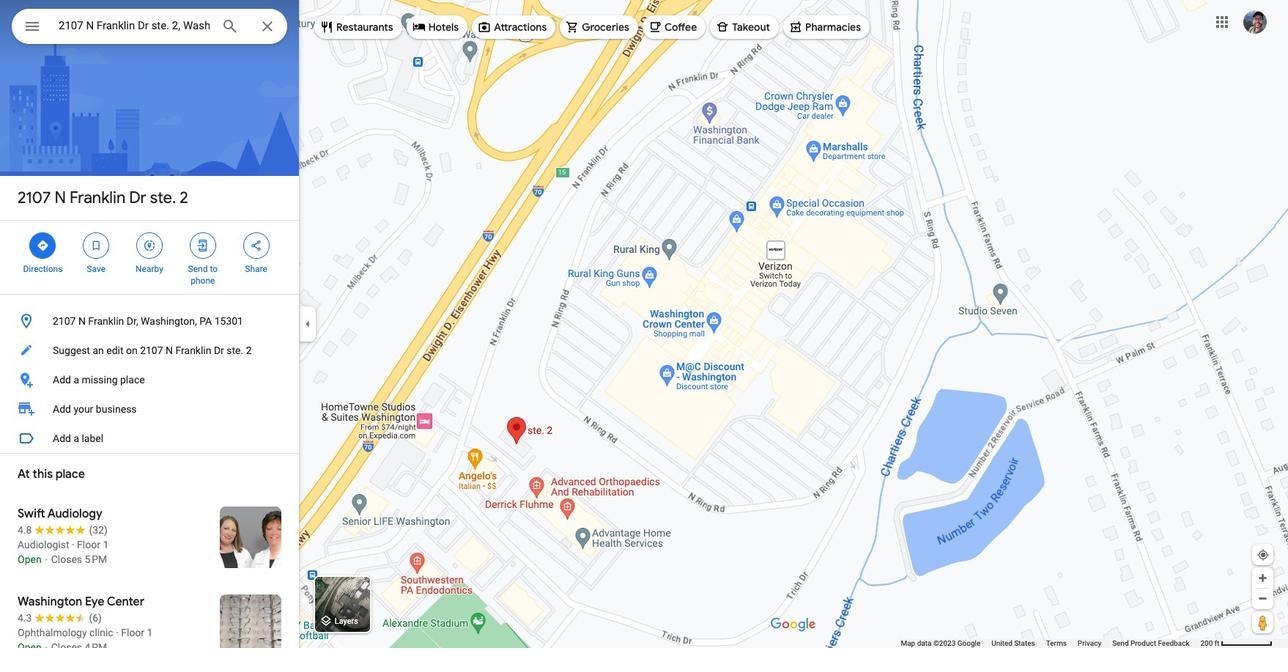 Task type: vqa. For each thing, say whether or not it's contained in the screenshot.

yes



Task type: describe. For each thing, give the bounding box(es) containing it.
map
[[901, 639, 916, 647]]

terms
[[1047, 639, 1067, 647]]

your
[[74, 403, 93, 415]]

2107 N Franklin Dr ste. 2, Washington, PA 15301 field
[[12, 9, 287, 44]]

audiology
[[47, 507, 103, 521]]

ophthalmology clinic · floor 1
[[18, 627, 153, 639]]

send for send product feedback
[[1113, 639, 1129, 647]]

business
[[96, 403, 137, 415]]

0 horizontal spatial place
[[56, 467, 85, 482]]

washington,
[[141, 315, 197, 327]]

save
[[87, 264, 106, 274]]

200 ft button
[[1201, 639, 1273, 647]]

center
[[107, 595, 144, 609]]

add for add a missing place
[[53, 374, 71, 386]]

5 pm
[[85, 553, 107, 565]]

takeout
[[732, 21, 771, 34]]


[[250, 238, 263, 254]]


[[90, 238, 103, 254]]

pa
[[200, 315, 212, 327]]

0 horizontal spatial 2
[[180, 188, 188, 208]]

audiologist · floor 1 open ⋅ closes 5 pm
[[18, 539, 109, 565]]

2 vertical spatial 2107
[[140, 345, 163, 356]]


[[143, 238, 156, 254]]

 button
[[12, 9, 53, 47]]

franklin for dr,
[[88, 315, 124, 327]]

send for send to phone
[[188, 264, 208, 274]]

200
[[1201, 639, 1213, 647]]

coffee
[[665, 21, 697, 34]]

google maps element
[[0, 0, 1289, 648]]

privacy button
[[1078, 639, 1102, 648]]

washington eye center
[[18, 595, 144, 609]]

add a missing place
[[53, 374, 145, 386]]

add for add your business
[[53, 403, 71, 415]]

an
[[93, 345, 104, 356]]

a for label
[[74, 433, 79, 444]]

(32)
[[89, 524, 108, 536]]

send to phone
[[188, 264, 218, 286]]

google
[[958, 639, 981, 647]]


[[196, 238, 209, 254]]


[[36, 238, 49, 254]]

add your business
[[53, 403, 137, 415]]

audiologist
[[18, 539, 69, 551]]

dr,
[[127, 315, 138, 327]]

add a label button
[[0, 424, 299, 453]]

n for 2107 n franklin dr ste. 2
[[55, 188, 66, 208]]

4.3
[[18, 612, 32, 624]]

suggest an edit on 2107 n franklin dr ste. 2 button
[[0, 336, 299, 365]]

place inside button
[[120, 374, 145, 386]]

add a missing place button
[[0, 365, 299, 394]]

ste. inside suggest an edit on 2107 n franklin dr ste. 2 button
[[227, 345, 244, 356]]

©2023
[[934, 639, 956, 647]]

attractions
[[494, 21, 547, 34]]

clinic
[[89, 627, 113, 639]]

united states
[[992, 639, 1036, 647]]

2 vertical spatial franklin
[[176, 345, 211, 356]]

actions for 2107 n franklin dr ste. 2 region
[[0, 221, 299, 294]]

edit
[[106, 345, 124, 356]]

data
[[918, 639, 932, 647]]


[[23, 16, 41, 37]]

0 vertical spatial dr
[[129, 188, 146, 208]]

states
[[1015, 639, 1036, 647]]

suggest an edit on 2107 n franklin dr ste. 2
[[53, 345, 252, 356]]

united
[[992, 639, 1013, 647]]

eye
[[85, 595, 104, 609]]

product
[[1131, 639, 1157, 647]]

ft
[[1215, 639, 1220, 647]]

2107 n franklin dr, washington, pa 15301
[[53, 315, 243, 327]]

directions
[[23, 264, 63, 274]]

footer inside google maps element
[[901, 639, 1201, 648]]

closes
[[51, 553, 82, 565]]

restaurants button
[[314, 10, 402, 45]]

to
[[210, 264, 218, 274]]

feedback
[[1159, 639, 1190, 647]]

show your location image
[[1257, 548, 1270, 562]]

collapse side panel image
[[300, 316, 316, 332]]

4.8
[[18, 524, 32, 536]]

swift audiology
[[18, 507, 103, 521]]

share
[[245, 264, 267, 274]]

privacy
[[1078, 639, 1102, 647]]

add a label
[[53, 433, 103, 444]]

hotels button
[[407, 10, 468, 45]]



Task type: locate. For each thing, give the bounding box(es) containing it.
0 horizontal spatial 1
[[103, 539, 109, 551]]

0 vertical spatial 1
[[103, 539, 109, 551]]

200 ft
[[1201, 639, 1220, 647]]

2 add from the top
[[53, 403, 71, 415]]

send up phone
[[188, 264, 208, 274]]

15301
[[215, 315, 243, 327]]

add left label
[[53, 433, 71, 444]]

0 horizontal spatial dr
[[129, 188, 146, 208]]

none field inside 2107 n franklin dr ste. 2, washington, pa 15301 field
[[59, 17, 210, 34]]

2107 for 2107 n franklin dr ste. 2
[[18, 188, 51, 208]]

swift
[[18, 507, 45, 521]]

franklin for dr
[[70, 188, 126, 208]]

dr down 15301
[[214, 345, 224, 356]]

2
[[180, 188, 188, 208], [246, 345, 252, 356]]

dr
[[129, 188, 146, 208], [214, 345, 224, 356]]

1 vertical spatial place
[[56, 467, 85, 482]]

3 add from the top
[[53, 433, 71, 444]]

0 vertical spatial 2
[[180, 188, 188, 208]]

0 vertical spatial a
[[74, 374, 79, 386]]

ophthalmology
[[18, 627, 87, 639]]

a for missing
[[74, 374, 79, 386]]

1 right clinic
[[147, 627, 153, 639]]

1 vertical spatial ste.
[[227, 345, 244, 356]]

send inside button
[[1113, 639, 1129, 647]]

phone
[[191, 276, 215, 286]]

1 horizontal spatial dr
[[214, 345, 224, 356]]

0 horizontal spatial n
[[55, 188, 66, 208]]

1 horizontal spatial 2107
[[53, 315, 76, 327]]

footer
[[901, 639, 1201, 648]]

2 horizontal spatial 2107
[[140, 345, 163, 356]]

n for 2107 n franklin dr, washington, pa 15301
[[78, 315, 86, 327]]

0 vertical spatial add
[[53, 374, 71, 386]]

0 horizontal spatial ·
[[72, 539, 74, 551]]

n up directions
[[55, 188, 66, 208]]

1 horizontal spatial 2
[[246, 345, 252, 356]]

missing
[[82, 374, 118, 386]]

1 vertical spatial 2107
[[53, 315, 76, 327]]

send
[[188, 264, 208, 274], [1113, 639, 1129, 647]]

label
[[82, 433, 103, 444]]

2107 n franklin dr ste. 2
[[18, 188, 188, 208]]

0 vertical spatial ·
[[72, 539, 74, 551]]

None field
[[59, 17, 210, 34]]

·
[[72, 539, 74, 551], [116, 627, 119, 639]]

1 vertical spatial 1
[[147, 627, 153, 639]]

hotels
[[429, 21, 459, 34]]

4.3 stars 6 reviews image
[[18, 611, 102, 625]]

a
[[74, 374, 79, 386], [74, 433, 79, 444]]

1 horizontal spatial place
[[120, 374, 145, 386]]

map data ©2023 google
[[901, 639, 981, 647]]

0 vertical spatial n
[[55, 188, 66, 208]]

pharmacies button
[[784, 10, 870, 45]]

ste.
[[150, 188, 176, 208], [227, 345, 244, 356]]

0 vertical spatial send
[[188, 264, 208, 274]]

0 horizontal spatial ste.
[[150, 188, 176, 208]]

1 horizontal spatial n
[[78, 315, 86, 327]]

add left your on the left of page
[[53, 403, 71, 415]]

groceries
[[582, 21, 630, 34]]

0 horizontal spatial floor
[[77, 539, 100, 551]]

a left missing
[[74, 374, 79, 386]]

2 vertical spatial add
[[53, 433, 71, 444]]

n up 'suggest'
[[78, 315, 86, 327]]

1 vertical spatial send
[[1113, 639, 1129, 647]]

2 inside button
[[246, 345, 252, 356]]

groceries button
[[560, 10, 638, 45]]

1 add from the top
[[53, 374, 71, 386]]

1 horizontal spatial floor
[[121, 627, 144, 639]]

dr inside button
[[214, 345, 224, 356]]

on
[[126, 345, 138, 356]]

send left product
[[1113, 639, 1129, 647]]

franklin left dr, in the left of the page
[[88, 315, 124, 327]]

n down washington,
[[166, 345, 173, 356]]

1 vertical spatial floor
[[121, 627, 144, 639]]

add
[[53, 374, 71, 386], [53, 403, 71, 415], [53, 433, 71, 444]]

add for add a label
[[53, 433, 71, 444]]

floor up 5 pm
[[77, 539, 100, 551]]

1 inside audiologist · floor 1 open ⋅ closes 5 pm
[[103, 539, 109, 551]]

nearby
[[136, 264, 163, 274]]

2107 right on
[[140, 345, 163, 356]]

n
[[55, 188, 66, 208], [78, 315, 86, 327], [166, 345, 173, 356]]

1 vertical spatial dr
[[214, 345, 224, 356]]

add your business link
[[0, 394, 299, 424]]

0 horizontal spatial send
[[188, 264, 208, 274]]

send product feedback button
[[1113, 639, 1190, 648]]

1 vertical spatial franklin
[[88, 315, 124, 327]]

0 horizontal spatial 2107
[[18, 188, 51, 208]]

takeout button
[[710, 10, 779, 45]]

show street view coverage image
[[1253, 611, 1274, 633]]

· up closes at the left of page
[[72, 539, 74, 551]]

add down 'suggest'
[[53, 374, 71, 386]]

2107 n franklin dr ste. 2 main content
[[0, 0, 299, 648]]

4.8 stars 32 reviews image
[[18, 523, 108, 537]]

· right clinic
[[116, 627, 119, 639]]

0 vertical spatial 2107
[[18, 188, 51, 208]]

· inside audiologist · floor 1 open ⋅ closes 5 pm
[[72, 539, 74, 551]]

1 vertical spatial n
[[78, 315, 86, 327]]

 search field
[[12, 9, 287, 47]]

2107 n franklin dr, washington, pa 15301 button
[[0, 306, 299, 336]]

ste. up 
[[150, 188, 176, 208]]

a left label
[[74, 433, 79, 444]]

1 vertical spatial ·
[[116, 627, 119, 639]]

2 vertical spatial n
[[166, 345, 173, 356]]

place
[[120, 374, 145, 386], [56, 467, 85, 482]]

dr up 
[[129, 188, 146, 208]]

zoom out image
[[1258, 593, 1269, 604]]

united states button
[[992, 639, 1036, 648]]

0 vertical spatial franklin
[[70, 188, 126, 208]]

google account: cj baylor  
(christian.baylor@adept.ai) image
[[1244, 10, 1267, 33]]

2 a from the top
[[74, 433, 79, 444]]

terms button
[[1047, 639, 1067, 648]]

0 vertical spatial ste.
[[150, 188, 176, 208]]

coffee button
[[643, 10, 706, 45]]

send inside send to phone
[[188, 264, 208, 274]]

open
[[18, 553, 42, 565]]

2107 up 'suggest'
[[53, 315, 76, 327]]

0 vertical spatial floor
[[77, 539, 100, 551]]

franklin up 
[[70, 188, 126, 208]]

1 down (32)
[[103, 539, 109, 551]]

2107 up 
[[18, 188, 51, 208]]

attractions button
[[472, 10, 556, 45]]

1 horizontal spatial ste.
[[227, 345, 244, 356]]

at
[[18, 467, 30, 482]]

1
[[103, 539, 109, 551], [147, 627, 153, 639]]

⋅
[[44, 553, 49, 565]]

restaurants
[[336, 21, 393, 34]]

pharmacies
[[806, 21, 861, 34]]

layers
[[335, 617, 358, 626]]

0 vertical spatial place
[[120, 374, 145, 386]]

place right the 'this'
[[56, 467, 85, 482]]

1 vertical spatial a
[[74, 433, 79, 444]]

1 a from the top
[[74, 374, 79, 386]]

zoom in image
[[1258, 573, 1269, 584]]

2 horizontal spatial n
[[166, 345, 173, 356]]

floor
[[77, 539, 100, 551], [121, 627, 144, 639]]

at this place
[[18, 467, 85, 482]]

2107
[[18, 188, 51, 208], [53, 315, 76, 327], [140, 345, 163, 356]]

1 horizontal spatial ·
[[116, 627, 119, 639]]

1 vertical spatial 2
[[246, 345, 252, 356]]

send product feedback
[[1113, 639, 1190, 647]]

place down on
[[120, 374, 145, 386]]

1 vertical spatial add
[[53, 403, 71, 415]]

this
[[33, 467, 53, 482]]

suggest
[[53, 345, 90, 356]]

1 horizontal spatial 1
[[147, 627, 153, 639]]

floor right clinic
[[121, 627, 144, 639]]

washington
[[18, 595, 82, 609]]

ste. down 15301
[[227, 345, 244, 356]]

footer containing map data ©2023 google
[[901, 639, 1201, 648]]

(6)
[[89, 612, 102, 624]]

floor inside audiologist · floor 1 open ⋅ closes 5 pm
[[77, 539, 100, 551]]

franklin down 'pa' at the left
[[176, 345, 211, 356]]

2107 for 2107 n franklin dr, washington, pa 15301
[[53, 315, 76, 327]]

1 horizontal spatial send
[[1113, 639, 1129, 647]]



